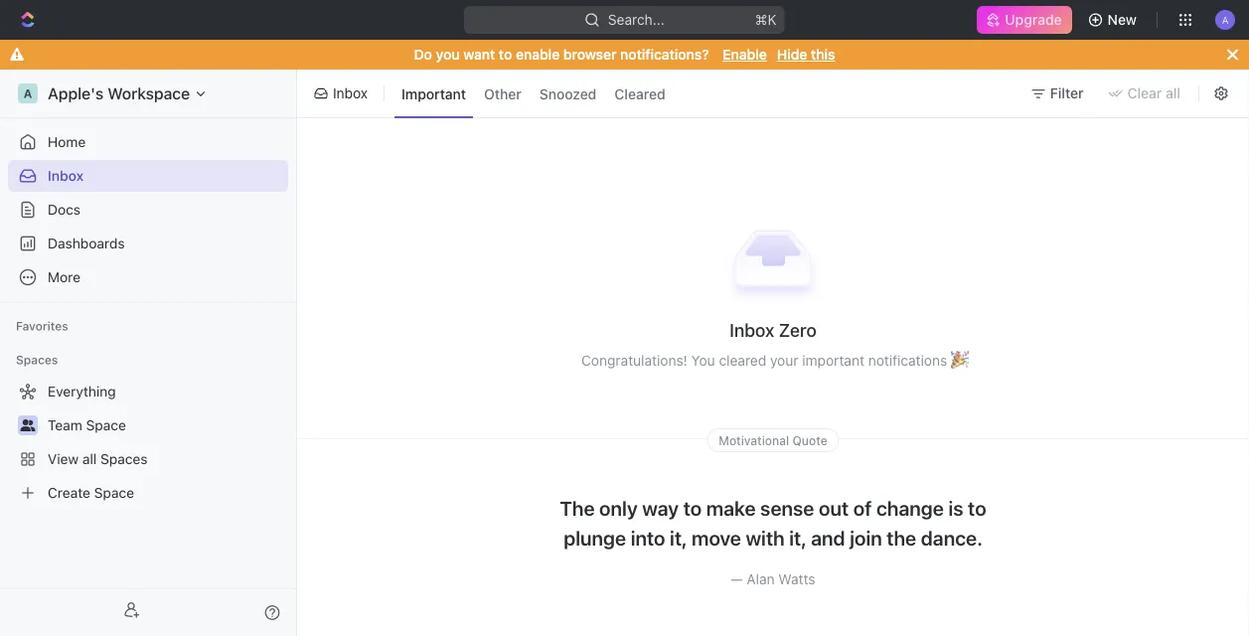 Task type: describe. For each thing, give the bounding box(es) containing it.
team space
[[48, 417, 126, 433]]

clear all button
[[1100, 78, 1193, 109]]

create space link
[[8, 477, 284, 509]]

enable
[[723, 46, 767, 63]]

other
[[484, 85, 522, 102]]

everything link
[[8, 376, 284, 408]]

all for clear
[[1166, 85, 1181, 101]]

to for enable
[[499, 46, 512, 63]]

home link
[[8, 126, 288, 158]]

clear all
[[1128, 85, 1181, 101]]

apple's workspace
[[48, 84, 190, 103]]

make
[[707, 496, 756, 520]]

view all spaces link
[[8, 443, 284, 475]]

a inside navigation
[[23, 86, 32, 100]]

everything
[[48, 383, 116, 400]]

important
[[402, 85, 466, 102]]

inbox link
[[8, 160, 288, 192]]

docs link
[[8, 194, 288, 226]]

apple's workspace, , element
[[18, 84, 38, 103]]

view all spaces
[[48, 451, 148, 467]]

zero
[[779, 319, 817, 341]]

and
[[811, 526, 846, 549]]

2 vertical spatial inbox
[[730, 319, 775, 341]]

a button
[[1210, 4, 1242, 36]]

space for team space
[[86, 417, 126, 433]]

inbox inside the sidebar navigation
[[48, 168, 84, 184]]

dashboards link
[[8, 228, 288, 259]]

⌘k
[[756, 11, 777, 28]]

you
[[436, 46, 460, 63]]

to for make
[[684, 496, 702, 520]]

new button
[[1080, 4, 1149, 36]]

filter button
[[1023, 78, 1096, 109]]

snoozed
[[540, 85, 597, 102]]

create space
[[48, 485, 134, 501]]

1 it, from the left
[[670, 526, 687, 549]]

apple's
[[48, 84, 104, 103]]

quote
[[793, 434, 828, 448]]

cleared
[[615, 85, 666, 102]]

plunge
[[564, 526, 626, 549]]

tab list containing important
[[391, 66, 677, 121]]

0 vertical spatial spaces
[[16, 353, 58, 367]]

🎉
[[951, 352, 965, 368]]

browser
[[564, 46, 617, 63]]

favorites button
[[8, 314, 76, 338]]

—
[[731, 571, 743, 587]]

2 horizontal spatial to
[[968, 496, 987, 520]]

tree inside the sidebar navigation
[[8, 376, 288, 509]]

you
[[692, 352, 715, 368]]

team space link
[[48, 410, 284, 441]]

create
[[48, 485, 90, 501]]

home
[[48, 134, 86, 150]]

upgrade
[[1005, 11, 1062, 28]]

the only way to make sense out of change is to plunge into it, move with it, and join the dance.
[[560, 496, 987, 549]]

team
[[48, 417, 82, 433]]

favorites
[[16, 319, 68, 333]]

other button
[[477, 78, 529, 109]]

cleared
[[719, 352, 767, 368]]

more button
[[8, 261, 288, 293]]

the
[[887, 526, 917, 549]]

notifications?
[[620, 46, 709, 63]]



Task type: locate. For each thing, give the bounding box(es) containing it.
all for view
[[82, 451, 97, 467]]

watts
[[779, 571, 816, 587]]

0 horizontal spatial to
[[499, 46, 512, 63]]

alan
[[747, 571, 775, 587]]

0 vertical spatial all
[[1166, 85, 1181, 101]]

the
[[560, 496, 595, 520]]

motivational quote
[[719, 434, 828, 448]]

this
[[811, 46, 835, 63]]

all inside 'button'
[[1166, 85, 1181, 101]]

spaces down favorites
[[16, 353, 58, 367]]

tree
[[8, 376, 288, 509]]

to right 'is'
[[968, 496, 987, 520]]

space down view all spaces
[[94, 485, 134, 501]]

congratulations! you cleared your important notifications 🎉
[[582, 352, 965, 368]]

tab list
[[391, 66, 677, 121]]

space
[[86, 417, 126, 433], [94, 485, 134, 501]]

all right clear in the top of the page
[[1166, 85, 1181, 101]]

congratulations!
[[582, 352, 688, 368]]

search...
[[608, 11, 665, 28]]

dance.
[[921, 526, 983, 549]]

user group image
[[20, 420, 35, 431]]

enable
[[516, 46, 560, 63]]

with
[[746, 526, 785, 549]]

cleared button
[[608, 78, 673, 109]]

inbox down home
[[48, 168, 84, 184]]

a inside dropdown button
[[1222, 14, 1229, 25]]

all right view
[[82, 451, 97, 467]]

way
[[643, 496, 679, 520]]

0 vertical spatial inbox
[[333, 85, 368, 101]]

all inside the sidebar navigation
[[82, 451, 97, 467]]

do you want to enable browser notifications? enable hide this
[[414, 46, 835, 63]]

your
[[770, 352, 799, 368]]

change
[[877, 496, 944, 520]]

2 it, from the left
[[790, 526, 807, 549]]

1 horizontal spatial all
[[1166, 85, 1181, 101]]

do
[[414, 46, 432, 63]]

spaces
[[16, 353, 58, 367], [100, 451, 148, 467]]

2 horizontal spatial inbox
[[730, 319, 775, 341]]

sense
[[761, 496, 815, 520]]

0 vertical spatial a
[[1222, 14, 1229, 25]]

0 horizontal spatial all
[[82, 451, 97, 467]]

1 horizontal spatial spaces
[[100, 451, 148, 467]]

hide
[[777, 46, 808, 63]]

space up view all spaces
[[86, 417, 126, 433]]

— alan watts
[[731, 571, 816, 587]]

out
[[819, 496, 849, 520]]

new
[[1108, 11, 1137, 28]]

join
[[850, 526, 882, 549]]

0 horizontal spatial a
[[23, 86, 32, 100]]

spaces up create space link
[[100, 451, 148, 467]]

0 vertical spatial space
[[86, 417, 126, 433]]

inbox up 'cleared'
[[730, 319, 775, 341]]

1 vertical spatial a
[[23, 86, 32, 100]]

important
[[803, 352, 865, 368]]

of
[[854, 496, 872, 520]]

0 horizontal spatial inbox
[[48, 168, 84, 184]]

sidebar navigation
[[0, 70, 301, 636]]

dashboards
[[48, 235, 125, 252]]

view
[[48, 451, 79, 467]]

to right want
[[499, 46, 512, 63]]

into
[[631, 526, 666, 549]]

more
[[48, 269, 81, 285]]

to
[[499, 46, 512, 63], [684, 496, 702, 520], [968, 496, 987, 520]]

1 vertical spatial spaces
[[100, 451, 148, 467]]

1 vertical spatial space
[[94, 485, 134, 501]]

filter
[[1051, 85, 1084, 101]]

inbox zero
[[730, 319, 817, 341]]

1 horizontal spatial inbox
[[333, 85, 368, 101]]

move
[[692, 526, 741, 549]]

0 horizontal spatial spaces
[[16, 353, 58, 367]]

is
[[949, 496, 964, 520]]

docs
[[48, 201, 81, 218]]

clear
[[1128, 85, 1162, 101]]

to right way
[[684, 496, 702, 520]]

space for create space
[[94, 485, 134, 501]]

1 horizontal spatial it,
[[790, 526, 807, 549]]

only
[[599, 496, 638, 520]]

inbox
[[333, 85, 368, 101], [48, 168, 84, 184], [730, 319, 775, 341]]

1 horizontal spatial a
[[1222, 14, 1229, 25]]

0 horizontal spatial it,
[[670, 526, 687, 549]]

it,
[[670, 526, 687, 549], [790, 526, 807, 549]]

upgrade link
[[978, 6, 1072, 34]]

snoozed button
[[533, 78, 604, 109]]

workspace
[[108, 84, 190, 103]]

inbox left important button
[[333, 85, 368, 101]]

1 horizontal spatial to
[[684, 496, 702, 520]]

notifications
[[869, 352, 948, 368]]

1 vertical spatial inbox
[[48, 168, 84, 184]]

tree containing everything
[[8, 376, 288, 509]]

want
[[463, 46, 495, 63]]

1 vertical spatial all
[[82, 451, 97, 467]]

all
[[1166, 85, 1181, 101], [82, 451, 97, 467]]

important button
[[395, 78, 473, 109]]

a
[[1222, 14, 1229, 25], [23, 86, 32, 100]]

it, left and
[[790, 526, 807, 549]]

motivational
[[719, 434, 790, 448]]

it, right "into"
[[670, 526, 687, 549]]



Task type: vqa. For each thing, say whether or not it's contained in the screenshot.
"Assigned"
no



